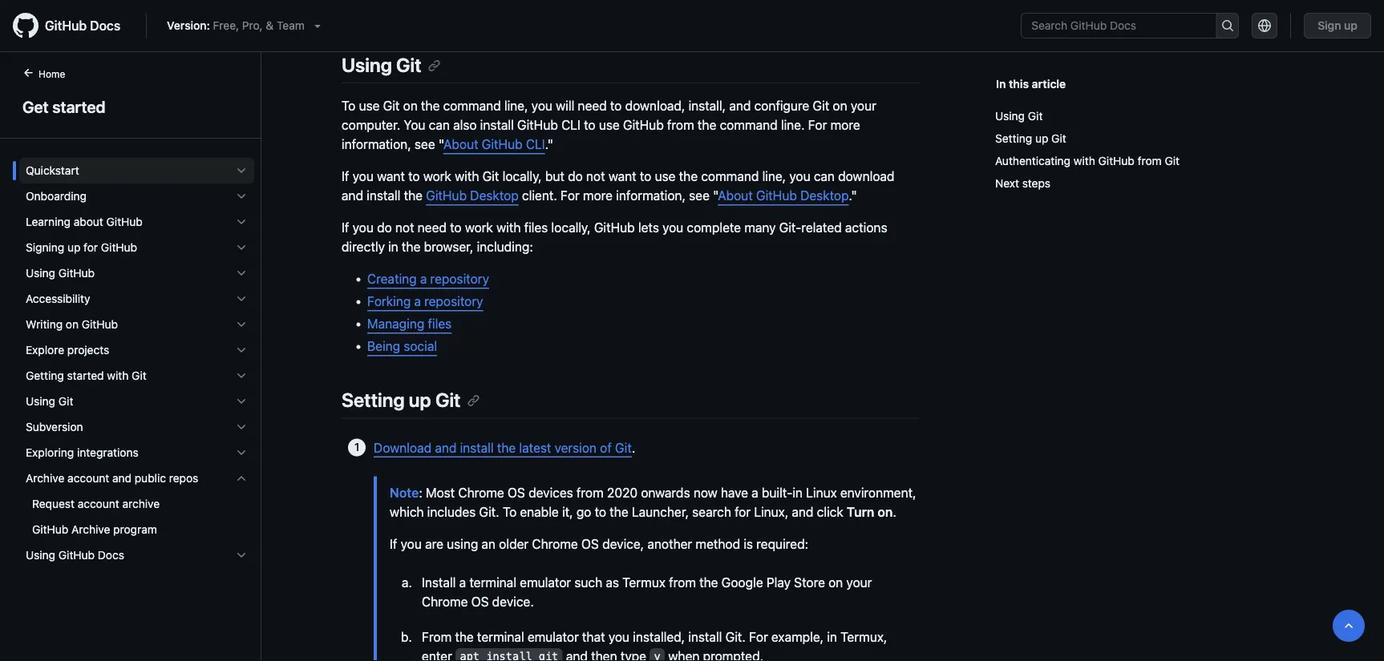 Task type: vqa. For each thing, say whether or not it's contained in the screenshot.
Git. within the : Most Chrome OS devices from 2020 onwards now have a built-in Linux environment, which includes Git. To enable it, go to the Launcher, search for Linux, and click
yes



Task type: locate. For each thing, give the bounding box(es) containing it.
your
[[851, 98, 877, 114], [847, 575, 872, 590]]

" up the complete
[[713, 188, 718, 203]]

github up projects
[[82, 318, 118, 331]]

do up directly
[[377, 220, 392, 236]]

using down 'getting'
[[26, 395, 55, 408]]

. right of
[[632, 440, 635, 455]]

projects
[[67, 344, 109, 357]]

0 horizontal spatial can
[[429, 118, 450, 133]]

the up github desktop client.  for more information, see " about github desktop ."
[[679, 169, 698, 184]]

: most chrome os devices from 2020 onwards now have a built-in linux environment, which includes git. to enable it, go to the launcher, search for linux, and click
[[390, 485, 916, 520]]

0 vertical spatial for
[[808, 118, 827, 133]]

0 horizontal spatial git.
[[479, 504, 499, 520]]

1 vertical spatial .
[[893, 504, 896, 520]]

that
[[582, 630, 605, 645]]

using git inside dropdown button
[[26, 395, 73, 408]]

computer.
[[342, 118, 400, 133]]

1 vertical spatial emulator
[[528, 630, 579, 645]]

you inside to use git on the command line, you will need to download, install, and configure git on your computer. you can also install github cli to use github from the command line. for more information, see "
[[532, 98, 553, 114]]

2 horizontal spatial for
[[808, 118, 827, 133]]

terminal for a
[[469, 575, 517, 590]]

for left example,
[[749, 630, 768, 645]]

1 vertical spatial setting
[[342, 389, 405, 412]]

1 vertical spatial need
[[418, 220, 447, 236]]

started down projects
[[67, 369, 104, 383]]

1 horizontal spatial can
[[814, 169, 835, 184]]

in inside from the terminal emulator that you installed, install git. for example, in termux, enter
[[827, 630, 837, 645]]

to left download,
[[610, 98, 622, 114]]

about down "also"
[[443, 137, 478, 152]]

if for if you want to work with git locally, but do not want to use the command line, you can download and install the
[[342, 169, 349, 184]]

repos
[[169, 472, 198, 485]]

in right directly
[[388, 240, 398, 255]]

with up github desktop link
[[455, 169, 479, 184]]

account for archive
[[67, 472, 109, 485]]

command down configure
[[720, 118, 778, 133]]

command inside if you want to work with git locally, but do not want to use the command line, you can download and install the
[[701, 169, 759, 184]]

the inside from the terminal emulator that you installed, install git. for example, in termux, enter
[[455, 630, 474, 645]]

sc 9kayk9 0 image inside using github docs dropdown button
[[235, 549, 248, 562]]

2 sc 9kayk9 0 image from the top
[[235, 190, 248, 203]]

the
[[421, 98, 440, 114], [698, 118, 717, 133], [679, 169, 698, 184], [404, 188, 423, 203], [402, 240, 421, 255], [497, 440, 516, 455], [610, 504, 629, 520], [699, 575, 718, 590], [455, 630, 474, 645]]

os inside install a terminal emulator such as termux from the google play store on your chrome os device.
[[471, 594, 489, 609]]

."
[[545, 137, 553, 152], [849, 188, 857, 203]]

1 sc 9kayk9 0 image from the top
[[235, 216, 248, 229]]

4 sc 9kayk9 0 image from the top
[[235, 344, 248, 357]]

1 horizontal spatial more
[[831, 118, 860, 133]]

the left google
[[699, 575, 718, 590]]

setting up git link up download
[[342, 389, 480, 412]]

git. down google
[[726, 630, 746, 645]]

setting
[[995, 132, 1032, 145], [342, 389, 405, 412]]

0 vertical spatial setting up git
[[995, 132, 1067, 145]]

if for if you are using an older chrome os device, another method is required:
[[390, 536, 397, 552]]

sc 9kayk9 0 image inside quickstart dropdown button
[[235, 164, 248, 177]]

up down learning about github
[[67, 241, 81, 254]]

0 vertical spatial .
[[632, 440, 635, 455]]

tooltip
[[1333, 610, 1365, 642]]

0 horizontal spatial for
[[84, 241, 98, 254]]

you left will
[[532, 98, 553, 114]]

using git
[[342, 54, 422, 76], [995, 109, 1043, 123], [26, 395, 73, 408]]

0 vertical spatial about
[[443, 137, 478, 152]]

git down explore projects dropdown button
[[132, 369, 147, 383]]

line,
[[504, 98, 528, 114], [762, 169, 786, 184]]

the down install,
[[698, 118, 717, 133]]

sc 9kayk9 0 image inside getting started with git "dropdown button"
[[235, 370, 248, 383]]

the inside : most chrome os devices from 2020 onwards now have a built-in linux environment, which includes git. to enable it, go to the launcher, search for linux, and click
[[610, 504, 629, 520]]

0 horizontal spatial not
[[395, 220, 414, 236]]

learning about github button
[[19, 209, 254, 235]]

." up but
[[545, 137, 553, 152]]

started for get
[[52, 97, 105, 116]]

from inside : most chrome os devices from 2020 onwards now have a built-in linux environment, which includes git. to enable it, go to the launcher, search for linux, and click
[[577, 485, 604, 500]]

the inside install a terminal emulator such as termux from the google play store on your chrome os device.
[[699, 575, 718, 590]]

archive account and public repos element
[[13, 466, 261, 543], [13, 492, 261, 543]]

work inside if you want to work with git locally, but do not want to use the command line, you can download and install the
[[423, 169, 451, 184]]

a
[[420, 272, 427, 287], [414, 294, 421, 309], [752, 485, 759, 500], [459, 575, 466, 590]]

sc 9kayk9 0 image inside learning about github dropdown button
[[235, 216, 248, 229]]

if inside if you do not need to work with files locally, github lets you complete many git-related actions directly in the browser, including:
[[342, 220, 349, 236]]

and inside : most chrome os devices from 2020 onwards now have a built-in linux environment, which includes git. to enable it, go to the launcher, search for linux, and click
[[792, 504, 814, 520]]

sc 9kayk9 0 image inside using git dropdown button
[[235, 395, 248, 408]]

started inside "dropdown button"
[[67, 369, 104, 383]]

sc 9kayk9 0 image inside signing up for github dropdown button
[[235, 241, 248, 254]]

1 horizontal spatial cli
[[561, 118, 581, 133]]

get started element
[[0, 65, 261, 660]]

0 vertical spatial line,
[[504, 98, 528, 114]]

github down github archive program
[[58, 549, 95, 562]]

device.
[[492, 594, 534, 609]]

command up "also"
[[443, 98, 501, 114]]

docs inside dropdown button
[[98, 549, 124, 562]]

emulator inside from the terminal emulator that you installed, install git. for example, in termux, enter
[[528, 630, 579, 645]]

1 vertical spatial about
[[718, 188, 753, 203]]

installed,
[[633, 630, 685, 645]]

started down the home link
[[52, 97, 105, 116]]

using inside dropdown button
[[26, 267, 55, 280]]

a up forking a repository link
[[420, 272, 427, 287]]

for inside from the terminal emulator that you installed, install git. for example, in termux, enter
[[749, 630, 768, 645]]

sc 9kayk9 0 image for using github
[[235, 267, 248, 280]]

if inside if you want to work with git locally, but do not want to use the command line, you can download and install the
[[342, 169, 349, 184]]

1 vertical spatial os
[[581, 536, 599, 552]]

1 vertical spatial account
[[78, 498, 119, 511]]

do inside if you do not need to work with files locally, github lets you complete many git-related actions directly in the browser, including:
[[377, 220, 392, 236]]

2 vertical spatial os
[[471, 594, 489, 609]]

github up next steps link
[[1098, 154, 1135, 168]]

1 vertical spatial started
[[67, 369, 104, 383]]

0 vertical spatial cli
[[561, 118, 581, 133]]

built-
[[762, 485, 793, 500]]

line, inside if you want to work with git locally, but do not want to use the command line, you can download and install the
[[762, 169, 786, 184]]

0 vertical spatial not
[[586, 169, 605, 184]]

work
[[423, 169, 451, 184], [465, 220, 493, 236]]

for inside : most chrome os devices from 2020 onwards now have a built-in linux environment, which includes git. to enable it, go to the launcher, search for linux, and click
[[735, 504, 751, 520]]

go
[[577, 504, 591, 520]]

git right configure
[[813, 98, 830, 114]]

repository down creating a repository link
[[424, 294, 483, 309]]

" up github desktop link
[[439, 137, 443, 152]]

1 vertical spatial terminal
[[477, 630, 524, 645]]

0 vertical spatial command
[[443, 98, 501, 114]]

terminal down device. in the bottom of the page
[[477, 630, 524, 645]]

sign
[[1318, 19, 1341, 32]]

1 horizontal spatial setting
[[995, 132, 1032, 145]]

learning
[[26, 215, 71, 229]]

on up explore projects at the bottom of the page
[[66, 318, 79, 331]]

up right sign
[[1344, 19, 1358, 32]]

using github button
[[19, 261, 254, 286]]

"
[[439, 137, 443, 152], [713, 188, 718, 203]]

install inside if you want to work with git locally, but do not want to use the command line, you can download and install the
[[367, 188, 401, 203]]

1 horizontal spatial about
[[718, 188, 753, 203]]

most
[[426, 485, 455, 500]]

launcher,
[[632, 504, 689, 520]]

and down linux on the bottom of the page
[[792, 504, 814, 520]]

will
[[556, 98, 575, 114]]

use up if you want to work with git locally, but do not want to use the command line, you can download and install the
[[599, 118, 620, 133]]

sc 9kayk9 0 image for quickstart
[[235, 164, 248, 177]]

0 horizontal spatial work
[[423, 169, 451, 184]]

github up github desktop link
[[482, 137, 523, 152]]

git inside dropdown button
[[58, 395, 73, 408]]

sc 9kayk9 0 image for signing up for github
[[235, 241, 248, 254]]

1 vertical spatial setting up git link
[[342, 389, 480, 412]]

the down the 2020
[[610, 504, 629, 520]]

using for using git dropdown button
[[26, 395, 55, 408]]

do inside if you want to work with git locally, but do not want to use the command line, you can download and install the
[[568, 169, 583, 184]]

git up next steps link
[[1165, 154, 1180, 168]]

for down but
[[561, 188, 580, 203]]

archive account and public repos element containing archive account and public repos
[[13, 466, 261, 543]]

now
[[694, 485, 718, 500]]

1 archive account and public repos element from the top
[[13, 466, 261, 543]]

0 horizontal spatial "
[[439, 137, 443, 152]]

in left linux on the bottom of the page
[[793, 485, 803, 500]]

to up computer. at the left top of page
[[342, 98, 356, 114]]

0 horizontal spatial more
[[583, 188, 613, 203]]

1 horizontal spatial locally,
[[551, 220, 591, 236]]

github inside writing on github dropdown button
[[82, 318, 118, 331]]

steps
[[1022, 177, 1051, 190]]

sc 9kayk9 0 image inside archive account and public repos dropdown button
[[235, 472, 248, 485]]

0 vertical spatial use
[[359, 98, 380, 114]]

0 horizontal spatial line,
[[504, 98, 528, 114]]

sc 9kayk9 0 image inside writing on github dropdown button
[[235, 318, 248, 331]]

git
[[396, 54, 422, 76], [383, 98, 400, 114], [813, 98, 830, 114], [1028, 109, 1043, 123], [1052, 132, 1067, 145], [1165, 154, 1180, 168], [482, 169, 499, 184], [132, 369, 147, 383], [435, 389, 461, 412], [58, 395, 73, 408], [615, 440, 632, 455]]

0 vertical spatial using git
[[342, 54, 422, 76]]

3 sc 9kayk9 0 image from the top
[[235, 267, 248, 280]]

0 vertical spatial your
[[851, 98, 877, 114]]

started for getting
[[67, 369, 104, 383]]

if down which
[[390, 536, 397, 552]]

archive down exploring
[[26, 472, 64, 485]]

github inside learning about github dropdown button
[[106, 215, 143, 229]]

desktop up related
[[800, 188, 849, 203]]

install up directly
[[367, 188, 401, 203]]

desktop
[[470, 188, 519, 203], [800, 188, 849, 203]]

2 vertical spatial chrome
[[422, 594, 468, 609]]

need inside to use git on the command line, you will need to download, install, and configure git on your computer. you can also install github cli to use github from the command line. for more information, see "
[[578, 98, 607, 114]]

cli down will
[[561, 118, 581, 133]]

sc 9kayk9 0 image for exploring integrations
[[235, 447, 248, 460]]

account up github archive program
[[78, 498, 119, 511]]

request
[[32, 498, 75, 511]]

see up the complete
[[689, 188, 710, 203]]

0 horizontal spatial information,
[[342, 137, 411, 152]]

1 horizontal spatial for
[[749, 630, 768, 645]]

with inside if you want to work with git locally, but do not want to use the command line, you can download and install the
[[455, 169, 479, 184]]

github up browser,
[[426, 188, 467, 203]]

quickstart element
[[13, 158, 261, 184]]

1 vertical spatial setting up git
[[342, 389, 461, 412]]

not
[[586, 169, 605, 184], [395, 220, 414, 236]]

your inside install a terminal emulator such as termux from the google play store on your chrome os device.
[[847, 575, 872, 590]]

5 sc 9kayk9 0 image from the top
[[235, 370, 248, 383]]

5 sc 9kayk9 0 image from the top
[[235, 395, 248, 408]]

not inside if you want to work with git locally, but do not want to use the command line, you can download and install the
[[586, 169, 605, 184]]

1 vertical spatial can
[[814, 169, 835, 184]]

using down request
[[26, 549, 55, 562]]

2 archive account and public repos element from the top
[[13, 492, 261, 543]]

setting up git
[[995, 132, 1067, 145], [342, 389, 461, 412]]

account for request
[[78, 498, 119, 511]]

2 vertical spatial if
[[390, 536, 397, 552]]

your inside to use git on the command line, you will need to download, install, and configure git on your computer. you can also install github cli to use github from the command line. for more information, see "
[[851, 98, 877, 114]]

8 sc 9kayk9 0 image from the top
[[235, 549, 248, 562]]

terminal
[[469, 575, 517, 590], [477, 630, 524, 645]]

1 horizontal spatial using git link
[[995, 105, 1298, 128]]

work up including: at the top left of the page
[[465, 220, 493, 236]]

onboarding
[[26, 190, 87, 203]]

line, inside to use git on the command line, you will need to download, install, and configure git on your computer. you can also install github cli to use github from the command line. for more information, see "
[[504, 98, 528, 114]]

getting started with git button
[[19, 363, 254, 389]]

0 vertical spatial for
[[84, 241, 98, 254]]

1 vertical spatial git.
[[726, 630, 746, 645]]

6 sc 9kayk9 0 image from the top
[[235, 447, 248, 460]]

sc 9kayk9 0 image inside subversion "dropdown button"
[[235, 421, 248, 434]]

play
[[767, 575, 791, 590]]

setting up git link
[[995, 128, 1298, 150], [342, 389, 480, 412]]

you left are
[[401, 536, 422, 552]]

from up go
[[577, 485, 604, 500]]

cli inside to use git on the command line, you will need to download, install, and configure git on your computer. you can also install github cli to use github from the command line. for more information, see "
[[561, 118, 581, 133]]

0 vertical spatial work
[[423, 169, 451, 184]]

managing
[[367, 317, 424, 332]]

account inside request account archive link
[[78, 498, 119, 511]]

browser,
[[424, 240, 474, 255]]

information, inside to use git on the command line, you will need to download, install, and configure git on your computer. you can also install github cli to use github from the command line. for more information, see "
[[342, 137, 411, 152]]

1 horizontal spatial want
[[609, 169, 637, 184]]

creating a repository forking a repository managing files being social
[[367, 272, 489, 354]]

0 horizontal spatial desktop
[[470, 188, 519, 203]]

1 vertical spatial cli
[[526, 137, 545, 152]]

1 vertical spatial "
[[713, 188, 718, 203]]

using
[[447, 536, 478, 552]]

do right but
[[568, 169, 583, 184]]

devices
[[529, 485, 573, 500]]

from the terminal emulator that you installed, install git. for example, in termux, enter
[[422, 630, 887, 662]]

repository down browser,
[[430, 272, 489, 287]]

1 vertical spatial not
[[395, 220, 414, 236]]

sc 9kayk9 0 image inside using github dropdown button
[[235, 267, 248, 280]]

docs up the home link
[[90, 18, 120, 33]]

and
[[729, 98, 751, 114], [342, 188, 363, 203], [435, 440, 457, 455], [112, 472, 132, 485], [792, 504, 814, 520]]

2 horizontal spatial use
[[655, 169, 676, 184]]

1 vertical spatial chrome
[[532, 536, 578, 552]]

and right install,
[[729, 98, 751, 114]]

need inside if you do not need to work with files locally, github lets you complete many git-related actions directly in the browser, including:
[[418, 220, 447, 236]]

if down computer. at the left top of page
[[342, 169, 349, 184]]

you
[[404, 118, 425, 133]]

2 vertical spatial using git
[[26, 395, 73, 408]]

0 horizontal spatial setting
[[342, 389, 405, 412]]

sc 9kayk9 0 image inside accessibility dropdown button
[[235, 293, 248, 306]]

to inside : most chrome os devices from 2020 onwards now have a built-in linux environment, which includes git. to enable it, go to the launcher, search for linux, and click
[[503, 504, 517, 520]]

emulator for that
[[528, 630, 579, 645]]

exploring
[[26, 446, 74, 460]]

1 vertical spatial your
[[847, 575, 872, 590]]

2 want from the left
[[609, 169, 637, 184]]

archive account and public repos element containing request account archive
[[13, 492, 261, 543]]

0 vertical spatial in
[[388, 240, 398, 255]]

up inside signing up for github dropdown button
[[67, 241, 81, 254]]

install
[[480, 118, 514, 133], [367, 188, 401, 203], [460, 440, 494, 455], [688, 630, 722, 645]]

sc 9kayk9 0 image inside onboarding dropdown button
[[235, 190, 248, 203]]

search image
[[1221, 19, 1234, 32]]

next steps
[[995, 177, 1051, 190]]

chrome up the includes
[[458, 485, 504, 500]]

version
[[555, 440, 597, 455]]

chrome inside install a terminal emulator such as termux from the google play store on your chrome os device.
[[422, 594, 468, 609]]

get
[[22, 97, 49, 116]]

version:
[[167, 19, 210, 32]]

1 vertical spatial line,
[[762, 169, 786, 184]]

1 horizontal spatial setting up git
[[995, 132, 1067, 145]]

use inside if you want to work with git locally, but do not want to use the command line, you can download and install the
[[655, 169, 676, 184]]

store
[[794, 575, 825, 590]]

0 horizontal spatial locally,
[[503, 169, 542, 184]]

0 vertical spatial if
[[342, 169, 349, 184]]

1 vertical spatial files
[[428, 317, 452, 332]]

for inside to use git on the command line, you will need to download, install, and configure git on your computer. you can also install github cli to use github from the command line. for more information, see "
[[808, 118, 827, 133]]

a inside : most chrome os devices from 2020 onwards now have a built-in linux environment, which includes git. to enable it, go to the launcher, search for linux, and click
[[752, 485, 759, 500]]

sc 9kayk9 0 image for archive account and public repos
[[235, 472, 248, 485]]

git inside "dropdown button"
[[132, 369, 147, 383]]

if you want to work with git locally, but do not want to use the command line, you can download and install the
[[342, 169, 895, 203]]

os left device. in the bottom of the page
[[471, 594, 489, 609]]

device,
[[602, 536, 644, 552]]

and left public in the bottom left of the page
[[112, 472, 132, 485]]

0 horizontal spatial archive
[[26, 472, 64, 485]]

terminal inside from the terminal emulator that you installed, install git. for example, in termux, enter
[[477, 630, 524, 645]]

0 vertical spatial os
[[508, 485, 525, 500]]

0 vertical spatial "
[[439, 137, 443, 152]]

sc 9kayk9 0 image for using github docs
[[235, 549, 248, 562]]

account
[[67, 472, 109, 485], [78, 498, 119, 511]]

with down explore projects dropdown button
[[107, 369, 129, 383]]

1 vertical spatial do
[[377, 220, 392, 236]]

linux,
[[754, 504, 789, 520]]

on up 'you'
[[403, 98, 418, 114]]

emulator up device. in the bottom of the page
[[520, 575, 571, 590]]

1 horizontal spatial "
[[713, 188, 718, 203]]

a right have
[[752, 485, 759, 500]]

account down exploring integrations
[[67, 472, 109, 485]]

2 vertical spatial in
[[827, 630, 837, 645]]

1 horizontal spatial to
[[503, 504, 517, 520]]

2 sc 9kayk9 0 image from the top
[[235, 241, 248, 254]]

is
[[744, 536, 753, 552]]

but
[[545, 169, 565, 184]]

from down download,
[[667, 118, 694, 133]]

the right from
[[455, 630, 474, 645]]

select language: current language is english image
[[1259, 19, 1271, 32]]

0 horizontal spatial ."
[[545, 137, 553, 152]]

locally, down client.
[[551, 220, 591, 236]]

terminal for the
[[477, 630, 524, 645]]

using github docs button
[[19, 543, 254, 569]]

use up github desktop client.  for more information, see " about github desktop ."
[[655, 169, 676, 184]]

0 vertical spatial see
[[415, 137, 435, 152]]

github down learning about github dropdown button
[[101, 241, 137, 254]]

using for using github docs dropdown button
[[26, 549, 55, 562]]

locally,
[[503, 169, 542, 184], [551, 220, 591, 236]]

managing files link
[[367, 317, 452, 332]]

1 sc 9kayk9 0 image from the top
[[235, 164, 248, 177]]

7 sc 9kayk9 0 image from the top
[[235, 472, 248, 485]]

github inside if you do not need to work with files locally, github lets you complete many git-related actions directly in the browser, including:
[[594, 220, 635, 236]]

see inside to use git on the command line, you will need to download, install, and configure git on your computer. you can also install github cli to use github from the command line. for more information, see "
[[415, 137, 435, 152]]

in
[[388, 240, 398, 255], [793, 485, 803, 500], [827, 630, 837, 645]]

terminal inside install a terminal emulator such as termux from the google play store on your chrome os device.
[[469, 575, 517, 590]]

0 horizontal spatial need
[[418, 220, 447, 236]]

command
[[443, 98, 501, 114], [720, 118, 778, 133], [701, 169, 759, 184]]

request account archive
[[32, 498, 160, 511]]

github inside github docs link
[[45, 18, 87, 33]]

2 horizontal spatial in
[[827, 630, 837, 645]]

0 vertical spatial files
[[524, 220, 548, 236]]

line.
[[781, 118, 805, 133]]

1 horizontal spatial setting up git link
[[995, 128, 1298, 150]]

3 sc 9kayk9 0 image from the top
[[235, 318, 248, 331]]

0 vertical spatial emulator
[[520, 575, 571, 590]]

0 horizontal spatial os
[[471, 594, 489, 609]]

integrations
[[77, 446, 138, 460]]

in left termux,
[[827, 630, 837, 645]]

creating
[[367, 272, 417, 287]]

0 vertical spatial started
[[52, 97, 105, 116]]

git. inside from the terminal emulator that you installed, install git. for example, in termux, enter
[[726, 630, 746, 645]]

account inside archive account and public repos dropdown button
[[67, 472, 109, 485]]

also
[[453, 118, 477, 133]]

sc 9kayk9 0 image
[[235, 164, 248, 177], [235, 190, 248, 203], [235, 267, 248, 280], [235, 293, 248, 306], [235, 370, 248, 383], [235, 447, 248, 460], [235, 472, 248, 485], [235, 549, 248, 562]]

github down request
[[32, 523, 68, 537]]

you down computer. at the left top of page
[[353, 169, 374, 184]]

sign up
[[1318, 19, 1358, 32]]

os down go
[[581, 536, 599, 552]]

linux
[[806, 485, 837, 500]]

chrome down install
[[422, 594, 468, 609]]

and inside dropdown button
[[112, 472, 132, 485]]

0 vertical spatial do
[[568, 169, 583, 184]]

using git down the this
[[995, 109, 1043, 123]]

0 horizontal spatial to
[[342, 98, 356, 114]]

use up computer. at the left top of page
[[359, 98, 380, 114]]

4 sc 9kayk9 0 image from the top
[[235, 293, 248, 306]]

emulator left the that on the bottom of the page
[[528, 630, 579, 645]]

command up the complete
[[701, 169, 759, 184]]

1 horizontal spatial line,
[[762, 169, 786, 184]]

github up home
[[45, 18, 87, 33]]

setting down being
[[342, 389, 405, 412]]

on inside install a terminal emulator such as termux from the google play store on your chrome os device.
[[829, 575, 843, 590]]

0 vertical spatial information,
[[342, 137, 411, 152]]

setting up git up authenticating
[[995, 132, 1067, 145]]

on
[[403, 98, 418, 114], [833, 98, 847, 114], [66, 318, 79, 331], [878, 504, 893, 520], [829, 575, 843, 590]]

None search field
[[1021, 13, 1239, 38]]

explore projects
[[26, 344, 109, 357]]

1 vertical spatial use
[[599, 118, 620, 133]]

0 vertical spatial more
[[831, 118, 860, 133]]

next steps link
[[995, 172, 1298, 195]]

sc 9kayk9 0 image inside explore projects dropdown button
[[235, 344, 248, 357]]

can inside if you want to work with git locally, but do not want to use the command line, you can download and install the
[[814, 169, 835, 184]]

using git up computer. at the left top of page
[[342, 54, 422, 76]]

6 sc 9kayk9 0 image from the top
[[235, 421, 248, 434]]

search
[[692, 504, 731, 520]]

github left lets
[[594, 220, 635, 236]]

not up the creating
[[395, 220, 414, 236]]

archive inside dropdown button
[[26, 472, 64, 485]]

&
[[266, 19, 274, 32]]

.
[[632, 440, 635, 455], [893, 504, 896, 520]]

on right store at the bottom of page
[[829, 575, 843, 590]]

sc 9kayk9 0 image
[[235, 216, 248, 229], [235, 241, 248, 254], [235, 318, 248, 331], [235, 344, 248, 357], [235, 395, 248, 408], [235, 421, 248, 434]]

0 vertical spatial setting up git link
[[995, 128, 1298, 150]]

1 horizontal spatial os
[[508, 485, 525, 500]]

1 horizontal spatial do
[[568, 169, 583, 184]]

archive account and public repos
[[26, 472, 198, 485]]

the inside if you do not need to work with files locally, github lets you complete many git-related actions directly in the browser, including:
[[402, 240, 421, 255]]



Task type: describe. For each thing, give the bounding box(es) containing it.
of
[[600, 440, 612, 455]]

the left latest
[[497, 440, 516, 455]]

install
[[422, 575, 456, 590]]

writing
[[26, 318, 63, 331]]

have
[[721, 485, 748, 500]]

another
[[648, 536, 692, 552]]

includes
[[427, 504, 476, 520]]

sc 9kayk9 0 image for subversion
[[235, 421, 248, 434]]

this
[[1009, 77, 1029, 90]]

learning about github
[[26, 215, 143, 229]]

sign up link
[[1304, 13, 1371, 38]]

turn
[[847, 504, 875, 520]]

files inside creating a repository forking a repository managing files being social
[[428, 317, 452, 332]]

a up managing files link on the left
[[414, 294, 421, 309]]

program
[[113, 523, 157, 537]]

if for if you do not need to work with files locally, github lets you complete many git-related actions directly in the browser, including:
[[342, 220, 349, 236]]

github inside signing up for github dropdown button
[[101, 241, 137, 254]]

authenticating with github from git
[[995, 154, 1180, 168]]

an
[[482, 536, 496, 552]]

up up download
[[409, 389, 431, 412]]

git down social
[[435, 389, 461, 412]]

git up computer. at the left top of page
[[383, 98, 400, 114]]

you up about github desktop link
[[790, 169, 811, 184]]

you up directly
[[353, 220, 374, 236]]

home
[[38, 68, 65, 79]]

using github docs
[[26, 549, 124, 562]]

quickstart
[[26, 164, 79, 177]]

using git button
[[19, 389, 254, 415]]

on inside dropdown button
[[66, 318, 79, 331]]

download,
[[625, 98, 685, 114]]

2 horizontal spatial os
[[581, 536, 599, 552]]

using github
[[26, 267, 95, 280]]

sc 9kayk9 0 image for explore projects
[[235, 344, 248, 357]]

accessibility button
[[19, 286, 254, 312]]

to up github desktop client.  for more information, see " about github desktop ."
[[640, 169, 652, 184]]

from up next steps link
[[1138, 154, 1162, 168]]

explore
[[26, 344, 64, 357]]

getting started with git
[[26, 369, 147, 383]]

github inside using github docs dropdown button
[[58, 549, 95, 562]]

get started link
[[19, 95, 241, 119]]

to use git on the command line, you will need to download, install, and configure git on your computer. you can also install github cli to use github from the command line. for more information, see "
[[342, 98, 877, 152]]

to up if you want to work with git locally, but do not want to use the command line, you can download and install the
[[584, 118, 596, 133]]

if you do not need to work with files locally, github lets you complete many git-related actions directly in the browser, including:
[[342, 220, 888, 255]]

accessibility
[[26, 292, 90, 306]]

from inside install a terminal emulator such as termux from the google play store on your chrome os device.
[[669, 575, 696, 590]]

you right lets
[[663, 220, 684, 236]]

subversion button
[[19, 415, 254, 440]]

download and install the latest version of git .
[[374, 440, 635, 455]]

0 horizontal spatial cli
[[526, 137, 545, 152]]

using down the this
[[995, 109, 1025, 123]]

if you are using an older chrome os device, another method is required:
[[390, 536, 808, 552]]

are
[[425, 536, 443, 552]]

locally, inside if you do not need to work with files locally, github lets you complete many git-related actions directly in the browser, including:
[[551, 220, 591, 236]]

forking
[[367, 294, 411, 309]]

you inside from the terminal emulator that you installed, install git. for example, in termux, enter
[[609, 630, 630, 645]]

2020
[[607, 485, 638, 500]]

0 vertical spatial repository
[[430, 272, 489, 287]]

locally, inside if you want to work with git locally, but do not want to use the command line, you can download and install the
[[503, 169, 542, 184]]

social
[[404, 339, 437, 354]]

github desktop client.  for more information, see " about github desktop ."
[[426, 188, 857, 203]]

the up 'you'
[[421, 98, 440, 114]]

such
[[575, 575, 603, 590]]

google
[[722, 575, 763, 590]]

1 vertical spatial ."
[[849, 188, 857, 203]]

explore projects button
[[19, 338, 254, 363]]

scroll to top image
[[1343, 620, 1355, 633]]

and inside to use git on the command line, you will need to download, install, and configure git on your computer. you can also install github cli to use github from the command line. for more information, see "
[[729, 98, 751, 114]]

git up 'you'
[[396, 54, 422, 76]]

0 horizontal spatial using git link
[[342, 54, 441, 76]]

and right download
[[435, 440, 457, 455]]

os inside : most chrome os devices from 2020 onwards now have a built-in linux environment, which includes git. to enable it, go to the launcher, search for linux, and click
[[508, 485, 525, 500]]

to inside if you do not need to work with files locally, github lets you complete many git-related actions directly in the browser, including:
[[450, 220, 462, 236]]

team
[[277, 19, 305, 32]]

1 horizontal spatial archive
[[71, 523, 110, 537]]

2 horizontal spatial using git
[[995, 109, 1043, 123]]

0 vertical spatial setting
[[995, 132, 1032, 145]]

git up authenticating
[[1052, 132, 1067, 145]]

can inside to use git on the command line, you will need to download, install, and configure git on your computer. you can also install github cli to use github from the command line. for more information, see "
[[429, 118, 450, 133]]

the left github desktop link
[[404, 188, 423, 203]]

github docs
[[45, 18, 120, 33]]

emulator for such
[[520, 575, 571, 590]]

writing on github button
[[19, 312, 254, 338]]

environment,
[[840, 485, 916, 500]]

git inside if you want to work with git locally, but do not want to use the command line, you can download and install the
[[482, 169, 499, 184]]

1 vertical spatial information,
[[616, 188, 686, 203]]

termux
[[623, 575, 666, 590]]

1 want from the left
[[377, 169, 405, 184]]

install inside from the terminal emulator that you installed, install git. for example, in termux, enter
[[688, 630, 722, 645]]

install left latest
[[460, 440, 494, 455]]

using for using github dropdown button
[[26, 267, 55, 280]]

in this article
[[996, 77, 1066, 90]]

required:
[[756, 536, 808, 552]]

older
[[499, 536, 529, 552]]

signing
[[26, 241, 64, 254]]

home link
[[16, 67, 91, 83]]

it,
[[562, 504, 573, 520]]

sc 9kayk9 0 image for using git
[[235, 395, 248, 408]]

with inside "dropdown button"
[[107, 369, 129, 383]]

github docs link
[[13, 13, 133, 38]]

not inside if you do not need to work with files locally, github lets you complete many git-related actions directly in the browser, including:
[[395, 220, 414, 236]]

git-
[[779, 220, 802, 236]]

sc 9kayk9 0 image for accessibility
[[235, 293, 248, 306]]

work inside if you do not need to work with files locally, github lets you complete many git-related actions directly in the browser, including:
[[465, 220, 493, 236]]

using up computer. at the left top of page
[[342, 54, 392, 76]]

sc 9kayk9 0 image for learning about github
[[235, 216, 248, 229]]

0 horizontal spatial for
[[561, 188, 580, 203]]

triangle down image
[[311, 19, 324, 32]]

many
[[745, 220, 776, 236]]

quickstart button
[[19, 158, 254, 184]]

configure
[[754, 98, 810, 114]]

install inside to use git on the command line, you will need to download, install, and configure git on your computer. you can also install github cli to use github from the command line. for more information, see "
[[480, 118, 514, 133]]

in inside : most chrome os devices from 2020 onwards now have a built-in linux environment, which includes git. to enable it, go to the launcher, search for linux, and click
[[793, 485, 803, 500]]

signing up for github button
[[19, 235, 254, 261]]

sc 9kayk9 0 image for onboarding
[[235, 190, 248, 203]]

being social link
[[367, 339, 437, 354]]

install,
[[689, 98, 726, 114]]

to inside to use git on the command line, you will need to download, install, and configure git on your computer. you can also install github cli to use github from the command line. for more information, see "
[[342, 98, 356, 114]]

0 horizontal spatial about
[[443, 137, 478, 152]]

on right configure
[[833, 98, 847, 114]]

for inside dropdown button
[[84, 241, 98, 254]]

download
[[374, 440, 432, 455]]

git right of
[[615, 440, 632, 455]]

more inside to use git on the command line, you will need to download, install, and configure git on your computer. you can also install github cli to use github from the command line. for more information, see "
[[831, 118, 860, 133]]

files inside if you do not need to work with files locally, github lets you complete many git-related actions directly in the browser, including:
[[524, 220, 548, 236]]

up up authenticating
[[1035, 132, 1049, 145]]

1 horizontal spatial using git
[[342, 54, 422, 76]]

actions
[[845, 220, 888, 236]]

creating a repository link
[[367, 272, 489, 287]]

git. inside : most chrome os devices from 2020 onwards now have a built-in linux environment, which includes git. to enable it, go to the launcher, search for linux, and click
[[479, 504, 499, 520]]

2 desktop from the left
[[800, 188, 849, 203]]

github inside authenticating with github from git link
[[1098, 154, 1135, 168]]

in inside if you do not need to work with files locally, github lets you complete many git-related actions directly in the browser, including:
[[388, 240, 398, 255]]

about
[[74, 215, 103, 229]]

sc 9kayk9 0 image for writing on github
[[235, 318, 248, 331]]

github up git- in the right top of the page
[[756, 188, 797, 203]]

pro,
[[242, 19, 263, 32]]

git down in this article
[[1028, 109, 1043, 123]]

on down 'environment,'
[[878, 504, 893, 520]]

note
[[390, 485, 419, 500]]

to down 'you'
[[408, 169, 420, 184]]

0 vertical spatial ."
[[545, 137, 553, 152]]

with inside if you do not need to work with files locally, github lets you complete many git-related actions directly in the browser, including:
[[497, 220, 521, 236]]

to inside : most chrome os devices from 2020 onwards now have a built-in linux environment, which includes git. to enable it, go to the launcher, search for linux, and click
[[595, 504, 606, 520]]

0 horizontal spatial setting up git link
[[342, 389, 480, 412]]

signing up for github
[[26, 241, 137, 254]]

1 horizontal spatial .
[[893, 504, 896, 520]]

from inside to use git on the command line, you will need to download, install, and configure git on your computer. you can also install github cli to use github from the command line. for more information, see "
[[667, 118, 694, 133]]

with right authenticating
[[1074, 154, 1095, 168]]

1 vertical spatial see
[[689, 188, 710, 203]]

sc 9kayk9 0 image for getting started with git
[[235, 370, 248, 383]]

1 vertical spatial command
[[720, 118, 778, 133]]

related
[[802, 220, 842, 236]]

public
[[135, 472, 166, 485]]

termux,
[[841, 630, 887, 645]]

github archive program
[[32, 523, 157, 537]]

latest
[[519, 440, 551, 455]]

up inside sign up link
[[1344, 19, 1358, 32]]

github down download,
[[623, 118, 664, 133]]

1 horizontal spatial use
[[599, 118, 620, 133]]

" inside to use git on the command line, you will need to download, install, and configure git on your computer. you can also install github cli to use github from the command line. for more information, see "
[[439, 137, 443, 152]]

1 desktop from the left
[[470, 188, 519, 203]]

0 horizontal spatial use
[[359, 98, 380, 114]]

and inside if you want to work with git locally, but do not want to use the command line, you can download and install the
[[342, 188, 363, 203]]

subversion
[[26, 421, 83, 434]]

complete
[[687, 220, 741, 236]]

github inside using github dropdown button
[[58, 267, 95, 280]]

method
[[696, 536, 740, 552]]

1 vertical spatial repository
[[424, 294, 483, 309]]

about github cli link
[[443, 137, 545, 152]]

chrome inside : most chrome os devices from 2020 onwards now have a built-in linux environment, which includes git. to enable it, go to the launcher, search for linux, and click
[[458, 485, 504, 500]]

enable
[[520, 504, 559, 520]]

Search GitHub Docs search field
[[1022, 14, 1216, 38]]

in this article element
[[996, 75, 1304, 92]]

github down will
[[517, 118, 558, 133]]

github inside github archive program link
[[32, 523, 68, 537]]

a inside install a terminal emulator such as termux from the google play store on your chrome os device.
[[459, 575, 466, 590]]

about github cli ."
[[443, 137, 553, 152]]

onboarding button
[[19, 184, 254, 209]]

archive account and public repos button
[[19, 466, 254, 492]]

0 vertical spatial docs
[[90, 18, 120, 33]]

0 horizontal spatial .
[[632, 440, 635, 455]]



